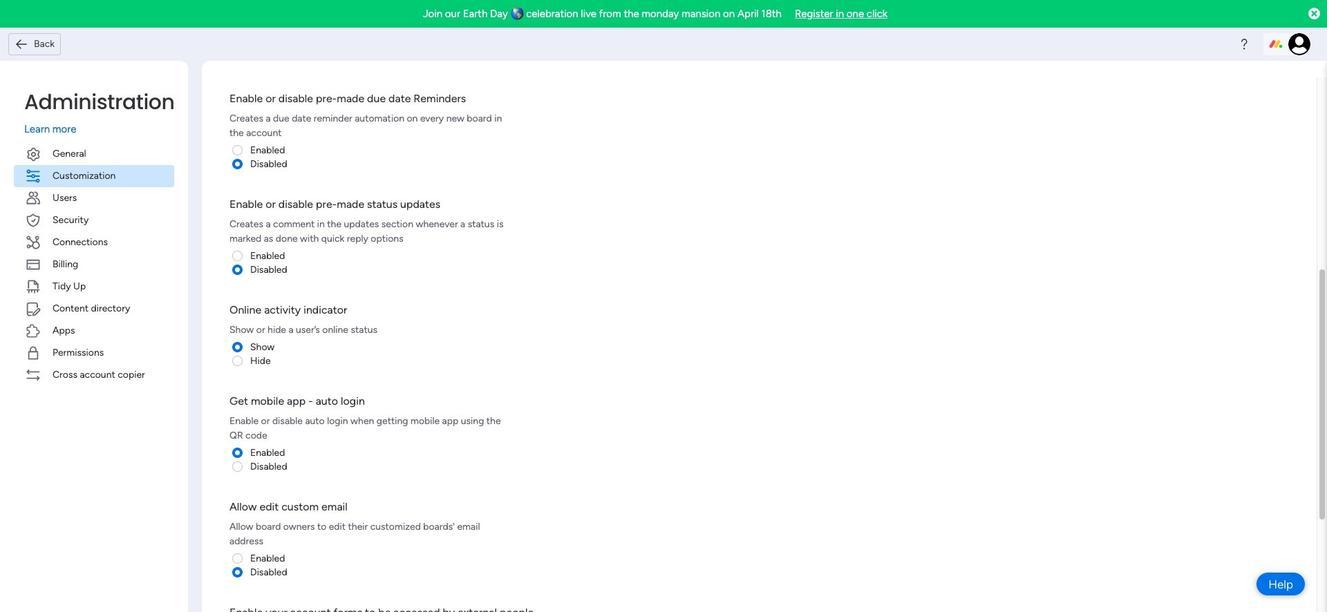 Task type: vqa. For each thing, say whether or not it's contained in the screenshot.
"Back to workspace" Icon
yes



Task type: describe. For each thing, give the bounding box(es) containing it.
back to workspace image
[[15, 37, 28, 51]]



Task type: locate. For each thing, give the bounding box(es) containing it.
help image
[[1238, 37, 1251, 51]]

jacob simon image
[[1289, 33, 1311, 55]]



